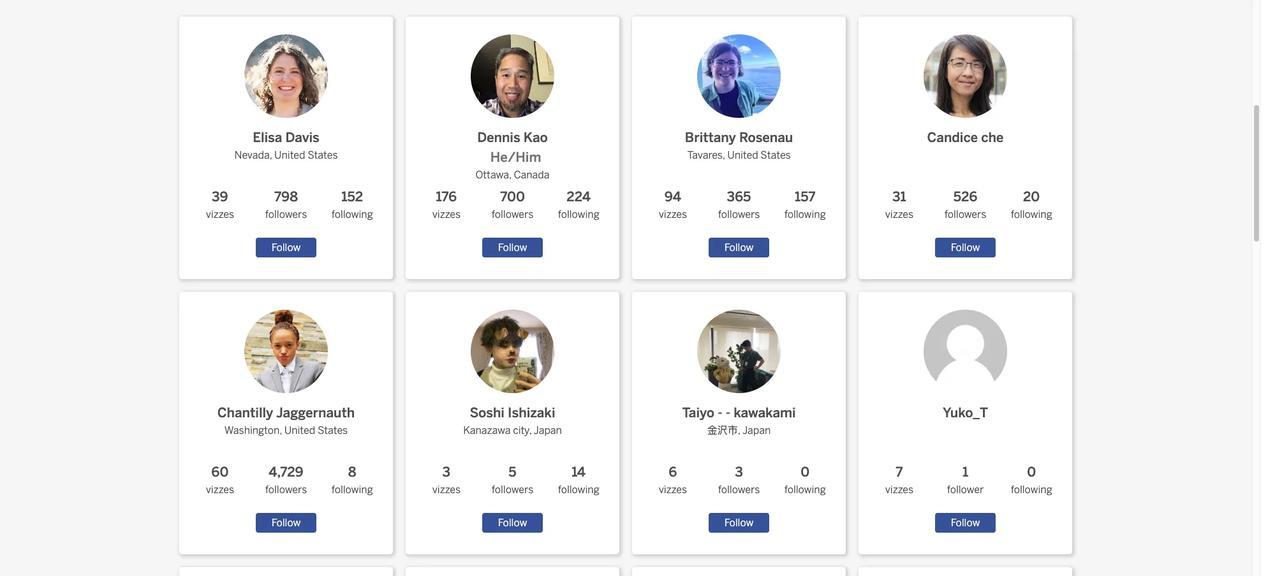 Task type: vqa. For each thing, say whether or not it's contained in the screenshot.


Task type: locate. For each thing, give the bounding box(es) containing it.
follow down 5 followers
[[498, 517, 527, 529]]

soshi
[[470, 406, 505, 421]]

1 - from the left
[[718, 406, 723, 421]]

4,729 followers
[[265, 465, 307, 496]]

vizzes for 6
[[659, 484, 687, 496]]

follow button
[[256, 238, 317, 258], [482, 238, 543, 258], [709, 238, 770, 258], [935, 238, 996, 258], [256, 513, 317, 533], [482, 513, 543, 533], [709, 513, 770, 533], [935, 513, 996, 533]]

3 for 3 followers
[[735, 465, 743, 480]]

followers down '金沢市, japan'
[[718, 484, 760, 496]]

1 horizontal spatial -
[[726, 406, 730, 421]]

avatar image for brittany rosenau image
[[697, 35, 781, 118]]

follow button down 365 followers
[[709, 238, 770, 258]]

follow for 700
[[498, 242, 527, 254]]

152
[[341, 190, 363, 205]]

follow button for 4,729
[[256, 513, 317, 533]]

3 inside 3 vizzes
[[442, 465, 450, 480]]

follow button for 5
[[482, 513, 543, 533]]

0 following
[[784, 465, 826, 496], [1011, 465, 1052, 496]]

follow down follower
[[951, 517, 980, 529]]

dennis
[[477, 130, 520, 146]]

follow for 3
[[725, 517, 754, 529]]

vizzes for 60
[[206, 484, 234, 496]]

0 horizontal spatial japan
[[534, 425, 562, 437]]

6
[[669, 465, 677, 480]]

526
[[954, 190, 978, 205]]

united down the "brittany rosenau"
[[727, 149, 758, 161]]

follow down 526 followers
[[951, 242, 980, 254]]

3 for 3 vizzes
[[442, 465, 450, 480]]

states down jaggernauth on the left of the page
[[318, 425, 348, 437]]

follow down 798 followers
[[272, 242, 301, 254]]

following for 526
[[1011, 209, 1052, 221]]

united down chantilly jaggernauth
[[284, 425, 315, 437]]

vizzes for 94
[[659, 209, 687, 221]]

followers down 798
[[265, 209, 307, 221]]

1 horizontal spatial japan
[[743, 425, 771, 437]]

4,729
[[269, 465, 303, 480]]

follow button down 526 followers
[[935, 238, 996, 258]]

1
[[963, 465, 968, 480]]

94 vizzes
[[659, 190, 687, 221]]

1 horizontal spatial 3
[[735, 465, 743, 480]]

follow button down 5 followers
[[482, 513, 543, 533]]

following for 365
[[784, 209, 826, 221]]

8 following
[[332, 465, 373, 496]]

davis
[[285, 130, 320, 146]]

157 following
[[784, 190, 826, 221]]

0 horizontal spatial 0
[[801, 465, 810, 480]]

follow down 365 followers
[[725, 242, 754, 254]]

followers down 365 at the right of the page
[[718, 209, 760, 221]]

follow button down 700 followers
[[482, 238, 543, 258]]

0 horizontal spatial 3
[[442, 465, 450, 480]]

followers down 5
[[492, 484, 533, 496]]

elisa davis
[[253, 130, 320, 146]]

vizzes for 7
[[885, 484, 914, 496]]

3
[[442, 465, 450, 480], [735, 465, 743, 480]]

follow down 3 followers
[[725, 517, 754, 529]]

follow
[[272, 242, 301, 254], [498, 242, 527, 254], [725, 242, 754, 254], [951, 242, 980, 254], [272, 517, 301, 529], [498, 517, 527, 529], [725, 517, 754, 529], [951, 517, 980, 529]]

states
[[308, 149, 338, 161], [761, 149, 791, 161], [318, 425, 348, 437]]

dennis kao he/him
[[477, 130, 548, 165]]

followers down 700
[[492, 209, 533, 221]]

2 0 from the left
[[1027, 465, 1036, 480]]

vizzes for 176
[[432, 209, 461, 221]]

0 for 3
[[801, 465, 810, 480]]

金沢市,
[[707, 425, 740, 437]]

following for 5
[[558, 484, 599, 496]]

14 following
[[558, 465, 599, 496]]

-
[[718, 406, 723, 421], [726, 406, 730, 421]]

united
[[274, 149, 305, 161], [727, 149, 758, 161], [284, 425, 315, 437]]

taiyo - - kawakami
[[682, 406, 796, 421]]

follow button down 798 followers
[[256, 238, 317, 258]]

3 inside 3 followers
[[735, 465, 743, 480]]

states for jaggernauth
[[318, 425, 348, 437]]

taiyo - - kawakami link
[[682, 300, 796, 423]]

1 3 from the left
[[442, 465, 450, 480]]

followers down 526
[[945, 209, 986, 221]]

japan
[[534, 425, 562, 437], [743, 425, 771, 437]]

japan down kawakami
[[743, 425, 771, 437]]

followers for 798
[[265, 209, 307, 221]]

0 horizontal spatial 0 following
[[784, 465, 826, 496]]

yuko_t link
[[914, 300, 1018, 423]]

1 japan from the left
[[534, 425, 562, 437]]

1 horizontal spatial 0
[[1027, 465, 1036, 480]]

united down elisa davis
[[274, 149, 305, 161]]

39
[[212, 190, 228, 205]]

brittany
[[685, 130, 736, 146]]

kawakami
[[734, 406, 796, 421]]

followers for 700
[[492, 209, 533, 221]]

japan down ishizaki
[[534, 425, 562, 437]]

states down davis
[[308, 149, 338, 161]]

2 0 following from the left
[[1011, 465, 1052, 496]]

798 followers
[[265, 190, 307, 221]]

1 horizontal spatial 0 following
[[1011, 465, 1052, 496]]

2 3 from the left
[[735, 465, 743, 480]]

0 horizontal spatial -
[[718, 406, 723, 421]]

1 follower
[[947, 465, 984, 496]]

follow for 798
[[272, 242, 301, 254]]

followers
[[265, 209, 307, 221], [492, 209, 533, 221], [718, 209, 760, 221], [945, 209, 986, 221], [265, 484, 307, 496], [492, 484, 533, 496], [718, 484, 760, 496]]

states down rosenau
[[761, 149, 791, 161]]

follow down 700 followers
[[498, 242, 527, 254]]

canada
[[514, 169, 550, 181]]

nevada, united states
[[234, 149, 338, 161]]

followers for 5
[[492, 484, 533, 496]]

soshi ishizaki
[[470, 406, 555, 421]]

follow button down follower
[[935, 513, 996, 533]]

he/him
[[490, 150, 541, 165]]

vizzes
[[206, 209, 234, 221], [432, 209, 461, 221], [659, 209, 687, 221], [885, 209, 914, 221], [206, 484, 234, 496], [432, 484, 461, 496], [659, 484, 687, 496], [885, 484, 914, 496]]

2 japan from the left
[[743, 425, 771, 437]]

176 vizzes
[[432, 190, 461, 221]]

follow down the 4,729 followers
[[272, 517, 301, 529]]

31 vizzes
[[885, 190, 914, 221]]

700
[[500, 190, 525, 205]]

follow button down 3 followers
[[709, 513, 770, 533]]

avatar image for dennis kao image
[[471, 35, 554, 118]]

follow button down the 4,729 followers
[[256, 513, 317, 533]]

city,
[[513, 425, 532, 437]]

following
[[332, 209, 373, 221], [558, 209, 599, 221], [784, 209, 826, 221], [1011, 209, 1052, 221], [332, 484, 373, 496], [558, 484, 599, 496], [784, 484, 826, 496], [1011, 484, 1052, 496]]

followers down 4,729
[[265, 484, 307, 496]]

7 vizzes
[[885, 465, 914, 496]]

0
[[801, 465, 810, 480], [1027, 465, 1036, 480]]

elisa davis link
[[234, 24, 338, 148]]

follow for 1
[[951, 517, 980, 529]]

1 0 from the left
[[801, 465, 810, 480]]

0 following for 1
[[1011, 465, 1052, 496]]

follow button for 700
[[482, 238, 543, 258]]

kao
[[524, 130, 548, 146]]

1 0 following from the left
[[784, 465, 826, 496]]



Task type: describe. For each thing, give the bounding box(es) containing it.
20
[[1023, 190, 1040, 205]]

follow for 5
[[498, 517, 527, 529]]

followers for 526
[[945, 209, 986, 221]]

yuko_t
[[943, 406, 988, 421]]

follow for 365
[[725, 242, 754, 254]]

2 - from the left
[[726, 406, 730, 421]]

avatar image for chantilly jaggernauth image
[[244, 310, 328, 394]]

brittany rosenau
[[685, 130, 793, 146]]

157
[[795, 190, 816, 205]]

chantilly jaggernauth
[[217, 406, 355, 421]]

vizzes for 39
[[206, 209, 234, 221]]

following for 4,729
[[332, 484, 373, 496]]

176
[[436, 190, 457, 205]]

365
[[727, 190, 751, 205]]

follower
[[947, 484, 984, 496]]

tavares, united states
[[687, 149, 791, 161]]

avatar image for soshi ishizaki image
[[471, 310, 554, 394]]

ishizaki
[[508, 406, 555, 421]]

avatar image for candice che image
[[924, 35, 1007, 118]]

states for davis
[[308, 149, 338, 161]]

0 following for 3
[[784, 465, 826, 496]]

washington, united states
[[224, 425, 348, 437]]

che
[[981, 130, 1004, 146]]

follow button for 365
[[709, 238, 770, 258]]

152 following
[[332, 190, 373, 221]]

3 followers
[[718, 465, 760, 496]]

60
[[211, 465, 229, 480]]

chantilly jaggernauth link
[[217, 300, 355, 423]]

224 following
[[558, 190, 599, 221]]

followers for 365
[[718, 209, 760, 221]]

avatar image for taiyo - - kawakami image
[[697, 310, 781, 394]]

soshi ishizaki link
[[461, 300, 565, 423]]

nevada,
[[234, 149, 272, 161]]

3 vizzes
[[432, 465, 461, 496]]

follow button for 526
[[935, 238, 996, 258]]

follow button for 798
[[256, 238, 317, 258]]

followers for 3
[[718, 484, 760, 496]]

following for 3
[[784, 484, 826, 496]]

united for davis
[[274, 149, 305, 161]]

following for 700
[[558, 209, 599, 221]]

7
[[896, 465, 903, 480]]

candice che
[[927, 130, 1004, 146]]

94
[[665, 190, 681, 205]]

united for rosenau
[[727, 149, 758, 161]]

avatar image for elisa davis image
[[244, 35, 328, 118]]

following for 798
[[332, 209, 373, 221]]

united for jaggernauth
[[284, 425, 315, 437]]

chantilly
[[217, 406, 273, 421]]

brittany rosenau link
[[685, 24, 793, 148]]

candice
[[927, 130, 978, 146]]

0 for 1
[[1027, 465, 1036, 480]]

14
[[572, 465, 586, 480]]

5
[[509, 465, 517, 480]]

taiyo
[[682, 406, 715, 421]]

526 followers
[[945, 190, 986, 221]]

kanazawa
[[463, 425, 511, 437]]

follow button for 3
[[709, 513, 770, 533]]

elisa
[[253, 130, 282, 146]]

365 followers
[[718, 190, 760, 221]]

5 followers
[[492, 465, 533, 496]]

20 following
[[1011, 190, 1052, 221]]

avatar image for yuko_t image
[[924, 310, 1007, 394]]

candice che link
[[914, 24, 1018, 148]]

follow button for 1
[[935, 513, 996, 533]]

vizzes for 3
[[432, 484, 461, 496]]

follow for 4,729
[[272, 517, 301, 529]]

following for 1
[[1011, 484, 1052, 496]]

washington,
[[224, 425, 282, 437]]

jaggernauth
[[276, 406, 355, 421]]

ottawa,
[[476, 169, 511, 181]]

rosenau
[[739, 130, 793, 146]]

798
[[274, 190, 298, 205]]

ottawa, canada
[[476, 169, 550, 181]]

8
[[348, 465, 356, 480]]

follow for 526
[[951, 242, 980, 254]]

224
[[567, 190, 591, 205]]

kanazawa city, japan
[[463, 425, 562, 437]]

followers for 4,729
[[265, 484, 307, 496]]

tavares,
[[687, 149, 725, 161]]

vizzes for 31
[[885, 209, 914, 221]]

states for rosenau
[[761, 149, 791, 161]]

6 vizzes
[[659, 465, 687, 496]]

31
[[892, 190, 906, 205]]

金沢市, japan
[[707, 425, 771, 437]]

39 vizzes
[[206, 190, 234, 221]]

700 followers
[[492, 190, 533, 221]]

60 vizzes
[[206, 465, 234, 496]]



